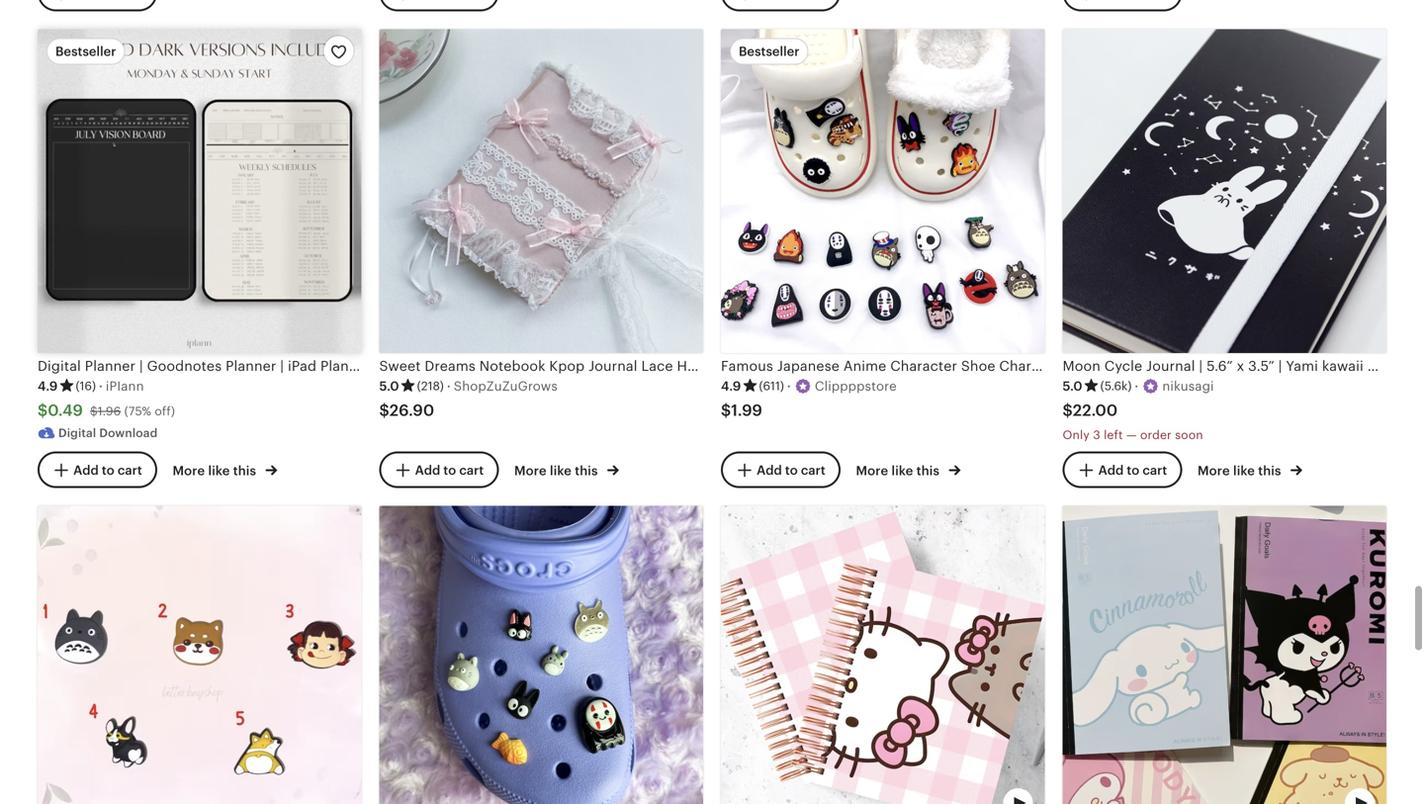 Task type: locate. For each thing, give the bounding box(es) containing it.
add for 1.99
[[757, 463, 782, 478]]

4 more like this from the left
[[1198, 463, 1285, 478]]

4 · from the left
[[1135, 379, 1139, 394]]

1 to from the left
[[102, 463, 114, 478]]

more like this for $ 0.49 $ 1.96 (75% off)
[[173, 463, 260, 478]]

5.0 for 26.90
[[379, 379, 399, 394]]

3 this from the left
[[917, 463, 940, 478]]

4 add from the left
[[1098, 463, 1124, 478]]

add to cart button for 0.49
[[38, 451, 157, 488]]

cart
[[118, 463, 142, 478], [459, 463, 484, 478], [801, 463, 826, 478], [1143, 463, 1167, 478]]

3 add from the left
[[757, 463, 782, 478]]

2 like from the left
[[550, 463, 572, 478]]

more for $ 0.49 $ 1.96 (75% off)
[[173, 463, 205, 478]]

2 horizontal spatial product video element
[[1063, 506, 1387, 804]]

add to cart down the 1.99
[[757, 463, 826, 478]]

5.0 for 22.00
[[1063, 379, 1083, 394]]

2 more like this from the left
[[514, 463, 601, 478]]

crocs charms | cute crocs charms | kawaii crocs charms | taiyaki crocs charms image
[[379, 506, 703, 804]]

1 like from the left
[[208, 463, 230, 478]]

—
[[1126, 428, 1137, 441]]

4.9
[[38, 379, 58, 394], [721, 379, 741, 394]]

26.90
[[389, 402, 434, 420]]

1 horizontal spatial product video element
[[721, 506, 1045, 804]]

add down digital
[[73, 463, 99, 478]]

· right (218) in the left top of the page
[[447, 379, 451, 394]]

3 to from the left
[[785, 463, 798, 478]]

3 like from the left
[[892, 463, 913, 478]]

add to cart button for 26.90
[[379, 451, 499, 488]]

this
[[233, 463, 256, 478], [575, 463, 598, 478], [917, 463, 940, 478], [1258, 463, 1281, 478]]

add to cart
[[73, 463, 142, 478], [415, 463, 484, 478], [757, 463, 826, 478], [1098, 463, 1167, 478]]

order
[[1140, 428, 1172, 441]]

1 more like this link from the left
[[173, 459, 277, 480]]

· right (16)
[[99, 379, 103, 394]]

more like this
[[173, 463, 260, 478], [514, 463, 601, 478], [856, 463, 943, 478], [1198, 463, 1285, 478]]

3 cart from the left
[[801, 463, 826, 478]]

$ for 1.99
[[721, 402, 731, 420]]

(16)
[[76, 379, 96, 393]]

· right (5.6k)
[[1135, 379, 1139, 394]]

3 more like this from the left
[[856, 463, 943, 478]]

add down 26.90
[[415, 463, 440, 478]]

add to cart button
[[38, 451, 157, 488], [379, 451, 499, 488], [721, 451, 840, 488], [1063, 451, 1182, 488]]

like
[[208, 463, 230, 478], [550, 463, 572, 478], [892, 463, 913, 478], [1233, 463, 1255, 478]]

1 horizontal spatial 4.9
[[721, 379, 741, 394]]

add to cart down 26.90
[[415, 463, 484, 478]]

to for 1.99
[[785, 463, 798, 478]]

4 this from the left
[[1258, 463, 1281, 478]]

product video element for digital planner | goodnotes planner | ipad planner | notability planner, daily, weekly, monthly journal, 2024 dated & undated planner bundle image at left top
[[38, 29, 362, 353]]

1 add to cart from the left
[[73, 463, 142, 478]]

add to cart button for 1.99
[[721, 451, 840, 488]]

$ inside $ 22.00 only 3 left — order soon
[[1063, 402, 1073, 420]]

1 horizontal spatial 5.0
[[1063, 379, 1083, 394]]

4.9 for 0.49
[[38, 379, 58, 394]]

more like this link for $ 0.49 $ 1.96 (75% off)
[[173, 459, 277, 480]]

1 more from the left
[[173, 463, 205, 478]]

like for $ 1.99
[[892, 463, 913, 478]]

add to cart for 26.90
[[415, 463, 484, 478]]

more for $ 1.99
[[856, 463, 888, 478]]

cart for $ 0.49 $ 1.96 (75% off)
[[118, 463, 142, 478]]

(5.6k)
[[1100, 379, 1132, 393]]

2 this from the left
[[575, 463, 598, 478]]

add down the 1.99
[[757, 463, 782, 478]]

0 horizontal spatial bestseller
[[55, 44, 116, 59]]

3 · from the left
[[787, 379, 791, 394]]

0 horizontal spatial 4.9
[[38, 379, 58, 394]]

2 add to cart from the left
[[415, 463, 484, 478]]

2 to from the left
[[443, 463, 456, 478]]

5.0 up the '$ 26.90' in the left of the page
[[379, 379, 399, 394]]

to for 0.49
[[102, 463, 114, 478]]

4 to from the left
[[1127, 463, 1140, 478]]

$ for 0.49
[[38, 402, 48, 420]]

2 bestseller from the left
[[739, 44, 800, 59]]

· for 1.99
[[787, 379, 791, 394]]

2 add to cart button from the left
[[379, 451, 499, 488]]

3 add to cart button from the left
[[721, 451, 840, 488]]

product video element for cute characters lined notebooks, japanese cartoon softcover journals, kawaii medium memo notepads,  b5 college ruled papers, 30 sheets image
[[1063, 506, 1387, 804]]

add to cart for 1.99
[[757, 463, 826, 478]]

2 cart from the left
[[459, 463, 484, 478]]

1 cart from the left
[[118, 463, 142, 478]]

add to cart for 0.49
[[73, 463, 142, 478]]

3 more from the left
[[856, 463, 888, 478]]

2 add from the left
[[415, 463, 440, 478]]

4 add to cart button from the left
[[1063, 451, 1182, 488]]

1 · from the left
[[99, 379, 103, 394]]

5.0 up 22.00
[[1063, 379, 1083, 394]]

4 add to cart from the left
[[1098, 463, 1167, 478]]

1 add from the left
[[73, 463, 99, 478]]

1 4.9 from the left
[[38, 379, 58, 394]]

pushe cat weekly printable agenda, kawaii 2024 half letter image
[[721, 506, 1045, 804]]

1 5.0 from the left
[[379, 379, 399, 394]]

5.0
[[379, 379, 399, 394], [1063, 379, 1083, 394]]

· right (611)
[[787, 379, 791, 394]]

bestseller
[[55, 44, 116, 59], [739, 44, 800, 59]]

product video element
[[38, 29, 362, 353], [721, 506, 1045, 804], [1063, 506, 1387, 804]]

1 this from the left
[[233, 463, 256, 478]]

1 add to cart button from the left
[[38, 451, 157, 488]]

more like this link for $ 1.99
[[856, 459, 961, 480]]

3 add to cart from the left
[[757, 463, 826, 478]]

product video element for pushe cat weekly printable agenda, kawaii 2024 half letter image
[[721, 506, 1045, 804]]

add down the left
[[1098, 463, 1124, 478]]

2 5.0 from the left
[[1063, 379, 1083, 394]]

add
[[73, 463, 99, 478], [415, 463, 440, 478], [757, 463, 782, 478], [1098, 463, 1124, 478]]

$
[[38, 402, 48, 420], [379, 402, 389, 420], [721, 402, 731, 420], [1063, 402, 1073, 420], [90, 404, 98, 418]]

$ 1.99
[[721, 402, 762, 420]]

cute characters lined notebooks, japanese cartoon softcover journals, kawaii medium memo notepads,  b5 college ruled papers, 30 sheets image
[[1063, 506, 1387, 804]]

download
[[99, 426, 158, 439]]

2 more from the left
[[514, 463, 547, 478]]

4 cart from the left
[[1143, 463, 1167, 478]]

more like this link
[[173, 459, 277, 480], [514, 459, 619, 480], [856, 459, 961, 480], [1198, 459, 1302, 480]]

2 · from the left
[[447, 379, 451, 394]]

add to cart button down the 1.99
[[721, 451, 840, 488]]

1 more like this from the left
[[173, 463, 260, 478]]

1 horizontal spatial bestseller
[[739, 44, 800, 59]]

more like this for $ 1.99
[[856, 463, 943, 478]]

off)
[[155, 404, 175, 418]]

4.9 for 1.99
[[721, 379, 741, 394]]

·
[[99, 379, 103, 394], [447, 379, 451, 394], [787, 379, 791, 394], [1135, 379, 1139, 394]]

more
[[173, 463, 205, 478], [514, 463, 547, 478], [856, 463, 888, 478], [1198, 463, 1230, 478]]

4 more from the left
[[1198, 463, 1230, 478]]

4.9 up 0.49
[[38, 379, 58, 394]]

add to cart button down 26.90
[[379, 451, 499, 488]]

0 horizontal spatial product video element
[[38, 29, 362, 353]]

2 more like this link from the left
[[514, 459, 619, 480]]

3 more like this link from the left
[[856, 459, 961, 480]]

0 horizontal spatial 5.0
[[379, 379, 399, 394]]

4 more like this link from the left
[[1198, 459, 1302, 480]]

add to cart button down digital download
[[38, 451, 157, 488]]

· for 0.49
[[99, 379, 103, 394]]

add to cart down —
[[1098, 463, 1167, 478]]

add to cart button down the left
[[1063, 451, 1182, 488]]

to
[[102, 463, 114, 478], [443, 463, 456, 478], [785, 463, 798, 478], [1127, 463, 1140, 478]]

add to cart down digital download
[[73, 463, 142, 478]]

4.9 up '$ 1.99'
[[721, 379, 741, 394]]

2 4.9 from the left
[[721, 379, 741, 394]]



Task type: describe. For each thing, give the bounding box(es) containing it.
this for $ 1.99
[[917, 463, 940, 478]]

like for $ 0.49 $ 1.96 (75% off)
[[208, 463, 230, 478]]

like for $ 26.90
[[550, 463, 572, 478]]

left
[[1104, 428, 1123, 441]]

1.96
[[98, 404, 121, 418]]

more for $ 26.90
[[514, 463, 547, 478]]

1.99
[[731, 402, 762, 420]]

(75%
[[124, 404, 151, 418]]

(611)
[[759, 379, 784, 393]]

more like this for $ 26.90
[[514, 463, 601, 478]]

$ for 26.90
[[379, 402, 389, 420]]

digital planner | goodnotes planner | ipad planner | notability planner, daily, weekly, monthly journal, 2024 dated & undated planner bundle image
[[38, 29, 362, 353]]

$ for 22.00
[[1063, 402, 1073, 420]]

digital
[[58, 426, 96, 439]]

sweet dreams notebook kpop journal lace handmade fairycore notebook lined blank travel dairy a5 a6 journal image
[[379, 29, 703, 353]]

this for $ 26.90
[[575, 463, 598, 478]]

1 bestseller from the left
[[55, 44, 116, 59]]

add for 26.90
[[415, 463, 440, 478]]

digital download
[[58, 426, 158, 439]]

famous japanese anime character shoe charms - fun decorations for crocs - cartoon character shoe accessories - unique anime fan gift image
[[721, 29, 1045, 353]]

cart for $ 1.99
[[801, 463, 826, 478]]

3
[[1093, 428, 1101, 441]]

(218)
[[417, 379, 444, 393]]

shoe charms crocs | shiba | totoro | milky peko-chan | corgi | frenchie | dog shoe charms | studio ghibli image
[[38, 506, 362, 804]]

· for 26.90
[[447, 379, 451, 394]]

moon cycle journal | 5.6" x 3.5" | yami kawaii pocket planner, goth ghost bunny notebook, creepy cute stationery, small mini rabbit journal image
[[1063, 29, 1387, 353]]

0.49
[[48, 402, 83, 420]]

more like this link for $ 26.90
[[514, 459, 619, 480]]

$ inside $ 0.49 $ 1.96 (75% off)
[[90, 404, 98, 418]]

$ 0.49 $ 1.96 (75% off)
[[38, 402, 175, 420]]

only
[[1063, 428, 1090, 441]]

4 like from the left
[[1233, 463, 1255, 478]]

cart for $ 26.90
[[459, 463, 484, 478]]

to for 26.90
[[443, 463, 456, 478]]

add for 0.49
[[73, 463, 99, 478]]

this for $ 0.49 $ 1.96 (75% off)
[[233, 463, 256, 478]]

soon
[[1175, 428, 1203, 441]]

$ 22.00 only 3 left — order soon
[[1063, 402, 1203, 441]]

$ 26.90
[[379, 402, 434, 420]]

22.00
[[1073, 402, 1118, 420]]



Task type: vqa. For each thing, say whether or not it's contained in the screenshot.
Acrylic to the middle
no



